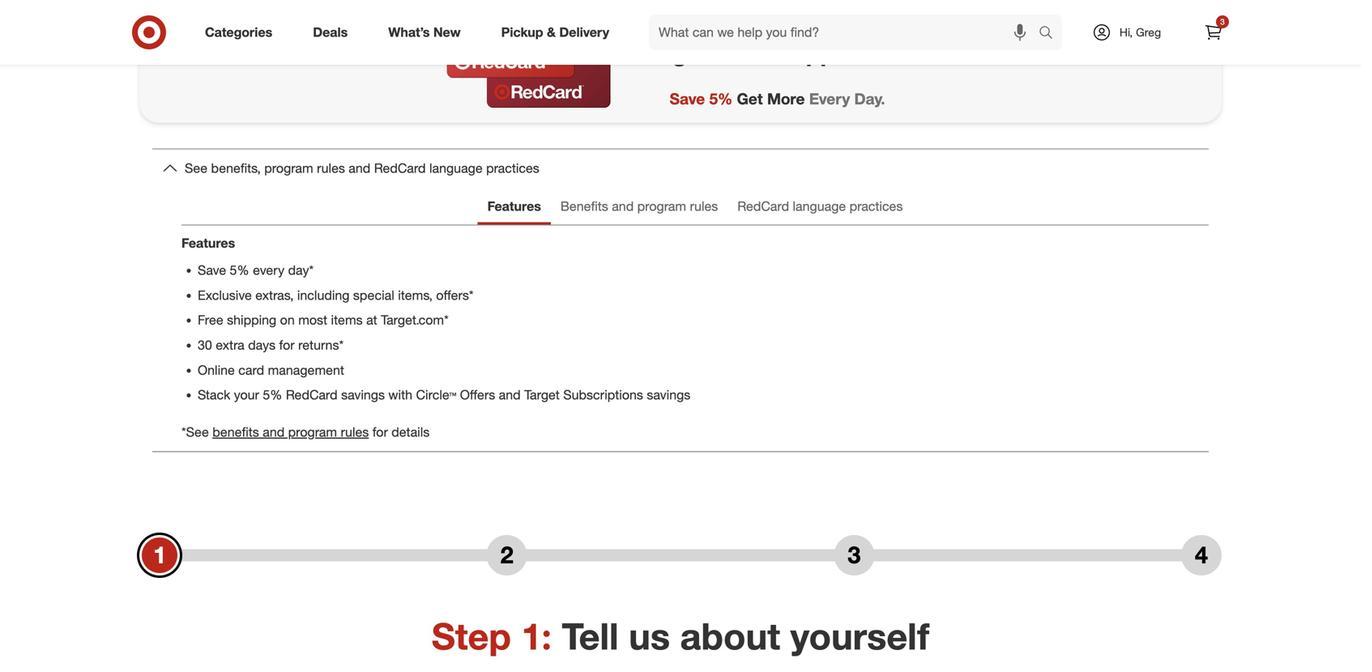 Task type: describe. For each thing, give the bounding box(es) containing it.
most
[[298, 313, 327, 328]]

*see
[[182, 425, 209, 440]]

offers
[[460, 388, 495, 403]]

search button
[[1032, 15, 1071, 53]]

2 button
[[487, 536, 527, 576]]

see
[[185, 161, 208, 176]]

online
[[198, 363, 235, 378]]

2
[[501, 541, 514, 570]]

new
[[433, 24, 461, 40]]

language inside "dropdown button"
[[430, 161, 483, 176]]

1 horizontal spatial features
[[488, 199, 541, 214]]

step 1:
[[432, 614, 552, 659]]

benefits and program rules link
[[551, 191, 728, 225]]

hi, greg
[[1120, 25, 1161, 39]]

free shipping on most items at target.com*
[[198, 313, 449, 328]]

5% for get
[[710, 90, 733, 108]]

see benefits, program rules and redcard language practices button
[[152, 150, 1209, 188]]

benefits
[[561, 199, 608, 214]]

1 savings from the left
[[341, 388, 385, 403]]

3 link
[[1196, 15, 1232, 50]]

30 extra days for returns*
[[198, 338, 344, 353]]

stack your 5% redcard savings with circle™ offers and target subscriptions savings
[[198, 388, 691, 403]]

including
[[297, 288, 350, 303]]

save for save 5% every day*
[[198, 263, 226, 278]]

what's new
[[388, 24, 461, 40]]

program for and
[[638, 199, 686, 214]]

at
[[366, 313, 377, 328]]

categories link
[[191, 15, 293, 50]]

more
[[767, 90, 805, 108]]

with
[[389, 388, 413, 403]]

what's
[[388, 24, 430, 40]]

3 inside button
[[848, 541, 861, 570]]

hi,
[[1120, 25, 1133, 39]]

your
[[234, 388, 259, 403]]

What can we help you find? suggestions appear below search field
[[649, 15, 1043, 50]]

progress element
[[139, 536, 1222, 576]]

tell us about yourself
[[562, 614, 930, 659]]

tell
[[562, 614, 619, 659]]

subscriptions
[[563, 388, 643, 403]]

see benefits, program rules and redcard language practices
[[185, 161, 540, 176]]

rules for benefits,
[[317, 161, 345, 176]]

4 button
[[1182, 536, 1222, 576]]

management
[[268, 363, 344, 378]]

deals link
[[299, 15, 368, 50]]

&
[[547, 24, 556, 40]]

every
[[253, 263, 285, 278]]

2 vertical spatial rules
[[341, 425, 369, 440]]

step
[[432, 614, 511, 659]]

features link
[[478, 191, 551, 225]]



Task type: locate. For each thing, give the bounding box(es) containing it.
benefits and program rules
[[561, 199, 718, 214]]

program right 'benefits,' on the top
[[264, 161, 313, 176]]

0 horizontal spatial 5%
[[230, 263, 249, 278]]

days
[[248, 338, 276, 353]]

for
[[279, 338, 295, 353], [373, 425, 388, 440]]

about
[[680, 614, 781, 659]]

1 horizontal spatial savings
[[647, 388, 691, 403]]

program inside "dropdown button"
[[264, 161, 313, 176]]

benefits and program rules button
[[212, 423, 369, 442]]

1 vertical spatial save
[[198, 263, 226, 278]]

5% up exclusive
[[230, 263, 249, 278]]

0 vertical spatial save
[[670, 90, 705, 108]]

1
[[153, 541, 166, 570]]

1 horizontal spatial practices
[[850, 199, 903, 214]]

savings right subscriptions
[[647, 388, 691, 403]]

1 vertical spatial language
[[793, 199, 846, 214]]

1 vertical spatial for
[[373, 425, 388, 440]]

0 horizontal spatial language
[[430, 161, 483, 176]]

search
[[1032, 26, 1071, 42]]

0 horizontal spatial save
[[198, 263, 226, 278]]

redcard language practices
[[738, 199, 903, 214]]

1 button
[[139, 536, 180, 576]]

0 vertical spatial target
[[639, 39, 709, 68]]

language
[[430, 161, 483, 176], [793, 199, 846, 214]]

5%
[[710, 90, 733, 108], [230, 263, 249, 278], [263, 388, 282, 403]]

deals
[[313, 24, 348, 40]]

0 vertical spatial rules
[[317, 161, 345, 176]]

redcard credit image
[[445, 0, 613, 110]]

1 vertical spatial features
[[182, 235, 235, 251]]

30
[[198, 338, 212, 353]]

get
[[737, 90, 763, 108]]

practices
[[486, 161, 540, 176], [850, 199, 903, 214]]

special
[[353, 288, 395, 303]]

us
[[629, 614, 670, 659]]

2 savings from the left
[[647, 388, 691, 403]]

2 vertical spatial program
[[288, 425, 337, 440]]

3 button
[[834, 536, 875, 576]]

and inside the benefits and program rules link
[[612, 199, 634, 214]]

what's new link
[[375, 15, 481, 50]]

0 horizontal spatial for
[[279, 338, 295, 353]]

target
[[639, 39, 709, 68], [524, 388, 560, 403]]

program down management
[[288, 425, 337, 440]]

program down see benefits, program rules and redcard language practices "dropdown button"
[[638, 199, 686, 214]]

save for save 5% get more every day.
[[670, 90, 705, 108]]

0 vertical spatial language
[[430, 161, 483, 176]]

rules inside the benefits and program rules link
[[690, 199, 718, 214]]

exclusive
[[198, 288, 252, 303]]

save
[[670, 90, 705, 108], [198, 263, 226, 278]]

every
[[809, 90, 850, 108]]

details
[[392, 425, 430, 440]]

0 vertical spatial program
[[264, 161, 313, 176]]

save 5% get more every day.
[[670, 90, 885, 108]]

day.
[[855, 90, 885, 108]]

extras,
[[256, 288, 294, 303]]

3
[[1221, 17, 1225, 27], [848, 541, 861, 570]]

free
[[198, 313, 223, 328]]

yourself
[[791, 614, 930, 659]]

rules
[[317, 161, 345, 176], [690, 199, 718, 214], [341, 425, 369, 440]]

0 vertical spatial practices
[[486, 161, 540, 176]]

1 vertical spatial redcard
[[738, 199, 789, 214]]

0 vertical spatial 3
[[1221, 17, 1225, 27]]

1 horizontal spatial save
[[670, 90, 705, 108]]

for left "details"
[[373, 425, 388, 440]]

pickup & delivery
[[501, 24, 609, 40]]

1 vertical spatial practices
[[850, 199, 903, 214]]

0 horizontal spatial savings
[[341, 388, 385, 403]]

1 horizontal spatial 3
[[1221, 17, 1225, 27]]

categories
[[205, 24, 272, 40]]

benefits,
[[211, 161, 261, 176]]

stack
[[198, 388, 230, 403]]

shipping
[[227, 313, 277, 328]]

0 vertical spatial for
[[279, 338, 295, 353]]

features
[[488, 199, 541, 214], [182, 235, 235, 251]]

4
[[1195, 541, 1208, 570]]

1 horizontal spatial target
[[639, 39, 709, 68]]

save up exclusive
[[198, 263, 226, 278]]

*see benefits and program rules for details
[[182, 425, 430, 440]]

application
[[790, 39, 917, 68]]

0 horizontal spatial features
[[182, 235, 235, 251]]

1 horizontal spatial language
[[793, 199, 846, 214]]

greg
[[1136, 25, 1161, 39]]

0 horizontal spatial practices
[[486, 161, 540, 176]]

online card management
[[198, 363, 344, 378]]

1 horizontal spatial redcard
[[374, 161, 426, 176]]

0 horizontal spatial target
[[524, 388, 560, 403]]

2 vertical spatial 5%
[[263, 388, 282, 403]]

returns*
[[298, 338, 344, 353]]

0 vertical spatial features
[[488, 199, 541, 214]]

1 vertical spatial rules
[[690, 199, 718, 214]]

1 vertical spatial 5%
[[230, 263, 249, 278]]

target credit application
[[639, 39, 917, 68]]

offers*
[[436, 288, 474, 303]]

extra
[[216, 338, 245, 353]]

and
[[349, 161, 371, 176], [612, 199, 634, 214], [499, 388, 521, 403], [263, 425, 285, 440]]

program for benefits,
[[264, 161, 313, 176]]

5% left get
[[710, 90, 733, 108]]

redcard language practices link
[[728, 191, 913, 225]]

1 horizontal spatial for
[[373, 425, 388, 440]]

delivery
[[560, 24, 609, 40]]

1 horizontal spatial 5%
[[263, 388, 282, 403]]

savings
[[341, 388, 385, 403], [647, 388, 691, 403]]

items
[[331, 313, 363, 328]]

benefits
[[212, 425, 259, 440]]

features up the save 5% every day* at the left of the page
[[182, 235, 235, 251]]

target left subscriptions
[[524, 388, 560, 403]]

on
[[280, 313, 295, 328]]

target down target logo
[[639, 39, 709, 68]]

2 horizontal spatial 5%
[[710, 90, 733, 108]]

pickup & delivery link
[[488, 15, 630, 50]]

target.com*
[[381, 313, 449, 328]]

0 vertical spatial redcard
[[374, 161, 426, 176]]

2 horizontal spatial redcard
[[738, 199, 789, 214]]

circle™
[[416, 388, 457, 403]]

practices inside "dropdown button"
[[486, 161, 540, 176]]

card
[[238, 363, 264, 378]]

5% for every
[[230, 263, 249, 278]]

pickup
[[501, 24, 543, 40]]

exclusive extras, including special items, offers*
[[198, 288, 474, 303]]

rules for and
[[690, 199, 718, 214]]

1 vertical spatial 3
[[848, 541, 861, 570]]

1 vertical spatial target
[[524, 388, 560, 403]]

rules inside see benefits, program rules and redcard language practices "dropdown button"
[[317, 161, 345, 176]]

for down on
[[279, 338, 295, 353]]

0 vertical spatial 5%
[[710, 90, 733, 108]]

items,
[[398, 288, 433, 303]]

save left get
[[670, 90, 705, 108]]

1:
[[521, 614, 552, 659]]

credit
[[715, 39, 784, 68]]

and inside see benefits, program rules and redcard language practices "dropdown button"
[[349, 161, 371, 176]]

savings left "with" at bottom
[[341, 388, 385, 403]]

features left benefits
[[488, 199, 541, 214]]

0 horizontal spatial 3
[[848, 541, 861, 570]]

redcard inside "dropdown button"
[[374, 161, 426, 176]]

5% down online card management
[[263, 388, 282, 403]]

save 5% every day*
[[198, 263, 314, 278]]

0 horizontal spatial redcard
[[286, 388, 338, 403]]

target logo image
[[667, 0, 711, 36]]

1 vertical spatial program
[[638, 199, 686, 214]]

program
[[264, 161, 313, 176], [638, 199, 686, 214], [288, 425, 337, 440]]

day*
[[288, 263, 314, 278]]

2 vertical spatial redcard
[[286, 388, 338, 403]]



Task type: vqa. For each thing, say whether or not it's contained in the screenshot.
right "Weekly"
no



